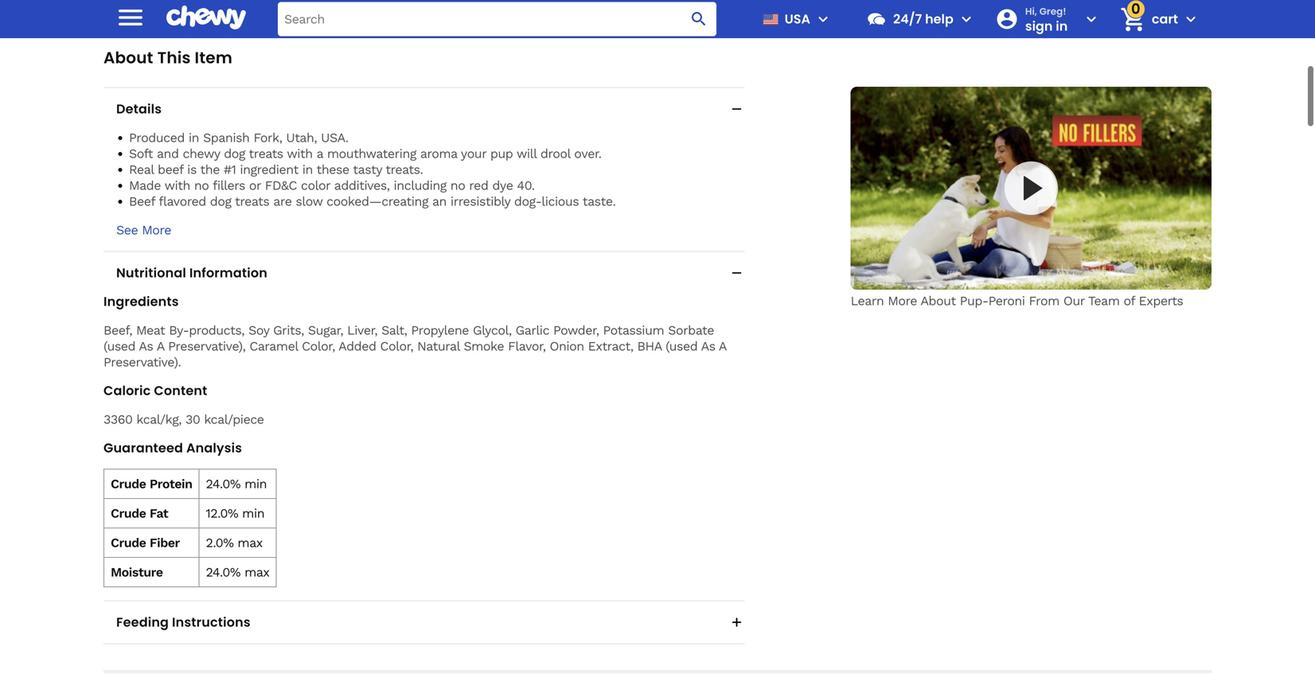 Task type: describe. For each thing, give the bounding box(es) containing it.
drool
[[541, 146, 570, 161]]

0 horizontal spatial about
[[104, 47, 153, 69]]

menu image inside usa dropdown button
[[814, 10, 833, 29]]

sorbate
[[668, 323, 714, 338]]

fillers
[[213, 178, 245, 193]]

glycol,
[[473, 323, 512, 338]]

Search text field
[[278, 2, 717, 36]]

beef,
[[104, 323, 132, 338]]

0 horizontal spatial in
[[189, 130, 199, 145]]

caramel
[[250, 339, 298, 354]]

fork,
[[254, 130, 282, 145]]

crude for crude fiber
[[111, 536, 146, 551]]

24/7
[[893, 10, 922, 28]]

hi, greg! sign in
[[1026, 5, 1068, 35]]

3360 kcal/kg, 30 kcal/piece
[[104, 412, 264, 427]]

1 color, from the left
[[302, 339, 335, 354]]

flavored
[[159, 194, 206, 209]]

meat
[[136, 323, 165, 338]]

protein
[[150, 477, 192, 492]]

these
[[317, 162, 349, 177]]

ingredient
[[240, 162, 298, 177]]

our
[[1064, 294, 1085, 309]]

additives,
[[334, 178, 390, 193]]

2 (used from the left
[[666, 339, 698, 354]]

natural
[[417, 339, 460, 354]]

0 vertical spatial treats
[[249, 146, 283, 161]]

nutritional information
[[116, 264, 268, 282]]

#1
[[224, 162, 236, 177]]

propylene
[[411, 323, 469, 338]]

crude protein
[[111, 477, 192, 492]]

fiber
[[150, 536, 180, 551]]

crude fat
[[111, 506, 168, 521]]

min for 24.0% min
[[245, 477, 267, 492]]

analysis
[[186, 439, 242, 457]]

item
[[195, 47, 233, 69]]

experts
[[1139, 294, 1184, 309]]

guaranteed
[[104, 439, 183, 457]]

pup-
[[960, 294, 989, 309]]

feeding instructions
[[116, 614, 251, 632]]

guaranteed analysis
[[104, 439, 242, 457]]

1 a from the left
[[157, 339, 164, 354]]

and
[[157, 146, 179, 161]]

cart link
[[1114, 0, 1179, 38]]

licious
[[542, 194, 579, 209]]

1 as from the left
[[139, 339, 153, 354]]

content
[[154, 382, 207, 400]]

garlic
[[516, 323, 549, 338]]

in
[[1056, 17, 1068, 35]]

12.0%
[[206, 506, 238, 521]]

0 vertical spatial with
[[287, 146, 313, 161]]

1 vertical spatial about
[[921, 294, 956, 309]]

by-
[[169, 323, 189, 338]]

details image
[[729, 101, 745, 117]]

team
[[1089, 294, 1120, 309]]

min for 12.0% min
[[242, 506, 264, 521]]

chewy home image
[[166, 0, 246, 35]]

usa button
[[756, 0, 833, 38]]

treats.
[[386, 162, 423, 177]]

nutritional information image
[[729, 265, 745, 281]]

1 vertical spatial dog
[[210, 194, 231, 209]]

color
[[301, 178, 330, 193]]

1 vertical spatial treats
[[235, 194, 269, 209]]

spanish
[[203, 130, 250, 145]]

details
[[116, 100, 162, 118]]

peroni
[[989, 294, 1025, 309]]

onion
[[550, 339, 584, 354]]

preservative).
[[104, 355, 181, 370]]

caloric content
[[104, 382, 207, 400]]

added
[[339, 339, 376, 354]]

aroma
[[420, 146, 457, 161]]

fd&c
[[265, 178, 297, 193]]

12.0% min
[[206, 506, 264, 521]]

help menu image
[[957, 10, 976, 29]]

kcal/piece
[[204, 412, 264, 427]]

bha
[[637, 339, 662, 354]]

30
[[186, 412, 200, 427]]

dog-
[[514, 194, 542, 209]]

24.0% for 24.0% max
[[206, 565, 241, 580]]

2 a from the left
[[719, 339, 727, 354]]

flavor,
[[508, 339, 546, 354]]

a
[[317, 146, 323, 161]]

0 horizontal spatial menu image
[[115, 1, 147, 33]]

soy
[[248, 323, 269, 338]]

an
[[432, 194, 447, 209]]

cooked—creating
[[327, 194, 428, 209]]

sign
[[1026, 17, 1053, 35]]



Task type: vqa. For each thing, say whether or not it's contained in the screenshot.


Task type: locate. For each thing, give the bounding box(es) containing it.
a
[[157, 339, 164, 354], [719, 339, 727, 354]]

1 horizontal spatial as
[[701, 339, 716, 354]]

preservative),
[[168, 339, 246, 354]]

24.0%
[[206, 477, 241, 492], [206, 565, 241, 580]]

3360
[[104, 412, 133, 427]]

about this item
[[104, 47, 233, 69]]

2.0%
[[206, 536, 234, 551]]

0 vertical spatial 24.0%
[[206, 477, 241, 492]]

chewy support image
[[866, 9, 887, 29]]

slow
[[296, 194, 323, 209]]

0 horizontal spatial (used
[[104, 339, 135, 354]]

24.0% min
[[206, 477, 267, 492]]

0 horizontal spatial a
[[157, 339, 164, 354]]

crude fiber
[[111, 536, 180, 551]]

2 crude from the top
[[111, 506, 146, 521]]

or
[[249, 178, 261, 193]]

1 (used from the left
[[104, 339, 135, 354]]

min right 12.0%
[[242, 506, 264, 521]]

salt,
[[382, 323, 407, 338]]

more for learn
[[888, 294, 917, 309]]

instructions
[[172, 614, 251, 632]]

24.0% up 12.0%
[[206, 477, 241, 492]]

produced
[[129, 130, 185, 145]]

color, down sugar,
[[302, 339, 335, 354]]

24/7 help
[[893, 10, 954, 28]]

menu image right usa
[[814, 10, 833, 29]]

cart menu image
[[1182, 10, 1201, 29]]

0 vertical spatial dog
[[224, 146, 245, 161]]

of
[[1124, 294, 1135, 309]]

submit search image
[[690, 10, 709, 29]]

with
[[287, 146, 313, 161], [165, 178, 190, 193]]

is
[[187, 162, 197, 177]]

pup
[[490, 146, 513, 161]]

items image
[[1119, 5, 1147, 33]]

feeding instructions image
[[729, 615, 745, 631]]

1 horizontal spatial no
[[451, 178, 465, 193]]

2.0% max
[[206, 536, 263, 551]]

1 vertical spatial more
[[888, 294, 917, 309]]

2 24.0% from the top
[[206, 565, 241, 580]]

max down the 2.0% max
[[245, 565, 270, 580]]

0 vertical spatial in
[[189, 130, 199, 145]]

1 vertical spatial in
[[302, 162, 313, 177]]

feeding
[[116, 614, 169, 632]]

0 vertical spatial about
[[104, 47, 153, 69]]

24/7 help link
[[860, 0, 954, 38]]

see
[[116, 223, 138, 238]]

min up 12.0% min
[[245, 477, 267, 492]]

0 horizontal spatial as
[[139, 339, 153, 354]]

real
[[129, 162, 154, 177]]

chewy
[[183, 146, 220, 161]]

crude left fat
[[111, 506, 146, 521]]

color,
[[302, 339, 335, 354], [380, 339, 413, 354]]

in up chewy
[[189, 130, 199, 145]]

sugar,
[[308, 323, 343, 338]]

crude up 'moisture'
[[111, 536, 146, 551]]

min
[[245, 477, 267, 492], [242, 506, 264, 521]]

0 vertical spatial max
[[238, 536, 263, 551]]

max right 2.0%
[[238, 536, 263, 551]]

beef, meat by-products, soy grits, sugar, liver, salt, propylene glycol, garlic powder, potassium sorbate (used as a preservative), caramel color, added color, natural smoke flavor, onion extract, bha (used as a preservative).
[[104, 323, 727, 370]]

in
[[189, 130, 199, 145], [302, 162, 313, 177]]

more for see
[[142, 223, 171, 238]]

ingredients
[[104, 293, 179, 311]]

a down meat
[[157, 339, 164, 354]]

moisture
[[111, 565, 163, 580]]

treats down or
[[235, 194, 269, 209]]

(used down sorbate
[[666, 339, 698, 354]]

beef
[[158, 162, 183, 177]]

2 as from the left
[[701, 339, 716, 354]]

40.
[[517, 178, 535, 193]]

about left pup-
[[921, 294, 956, 309]]

0 horizontal spatial color,
[[302, 339, 335, 354]]

0 vertical spatial crude
[[111, 477, 146, 492]]

made
[[129, 178, 161, 193]]

1 24.0% from the top
[[206, 477, 241, 492]]

over.
[[574, 146, 602, 161]]

2 vertical spatial crude
[[111, 536, 146, 551]]

dog
[[224, 146, 245, 161], [210, 194, 231, 209]]

soft
[[129, 146, 153, 161]]

mouthwatering
[[327, 146, 416, 161]]

with up flavored
[[165, 178, 190, 193]]

0 horizontal spatial no
[[194, 178, 209, 193]]

max for 2.0% max
[[238, 536, 263, 551]]

1 horizontal spatial (used
[[666, 339, 698, 354]]

1 horizontal spatial with
[[287, 146, 313, 161]]

red
[[469, 178, 488, 193]]

1 horizontal spatial about
[[921, 294, 956, 309]]

more right the 'learn'
[[888, 294, 917, 309]]

1 horizontal spatial color,
[[380, 339, 413, 354]]

1 vertical spatial min
[[242, 506, 264, 521]]

no left red
[[451, 178, 465, 193]]

about left the this
[[104, 47, 153, 69]]

0 vertical spatial min
[[245, 477, 267, 492]]

as up preservative).
[[139, 339, 153, 354]]

menu image
[[115, 1, 147, 33], [814, 10, 833, 29]]

caloric
[[104, 382, 151, 400]]

Product search field
[[278, 2, 717, 36]]

in up the color
[[302, 162, 313, 177]]

usa
[[785, 10, 811, 28]]

crude up crude fat
[[111, 477, 146, 492]]

learn
[[851, 294, 884, 309]]

1 crude from the top
[[111, 477, 146, 492]]

taste.
[[583, 194, 616, 209]]

1 vertical spatial max
[[245, 565, 270, 580]]

1 vertical spatial with
[[165, 178, 190, 193]]

24.0% down 2.0%
[[206, 565, 241, 580]]

crude for crude protein
[[111, 477, 146, 492]]

1 vertical spatial 24.0%
[[206, 565, 241, 580]]

2 color, from the left
[[380, 339, 413, 354]]

more right the see
[[142, 223, 171, 238]]

more
[[142, 223, 171, 238], [888, 294, 917, 309]]

from
[[1029, 294, 1060, 309]]

see more
[[116, 223, 171, 238]]

(used down "beef,"
[[104, 339, 135, 354]]

with down 'utah,'
[[287, 146, 313, 161]]

grits,
[[273, 323, 304, 338]]

1 horizontal spatial more
[[888, 294, 917, 309]]

products,
[[189, 323, 245, 338]]

24.0% for 24.0% min
[[206, 477, 241, 492]]

will
[[517, 146, 537, 161]]

1 no from the left
[[194, 178, 209, 193]]

as down sorbate
[[701, 339, 716, 354]]

this
[[157, 47, 191, 69]]

color, down salt,
[[380, 339, 413, 354]]

crude for crude fat
[[111, 506, 146, 521]]

information
[[189, 264, 268, 282]]

treats down fork,
[[249, 146, 283, 161]]

0 horizontal spatial more
[[142, 223, 171, 238]]

kcal/kg,
[[136, 412, 182, 427]]

the
[[200, 162, 220, 177]]

24.0% max
[[206, 565, 270, 580]]

fat
[[150, 506, 168, 521]]

tasty
[[353, 162, 382, 177]]

liver,
[[347, 323, 378, 338]]

1 vertical spatial crude
[[111, 506, 146, 521]]

as
[[139, 339, 153, 354], [701, 339, 716, 354]]

hi,
[[1026, 5, 1037, 18]]

usa.
[[321, 130, 349, 145]]

are
[[273, 194, 292, 209]]

3 crude from the top
[[111, 536, 146, 551]]

dog up the #1
[[224, 146, 245, 161]]

1 horizontal spatial menu image
[[814, 10, 833, 29]]

cart
[[1152, 10, 1179, 28]]

learn more about pup-peroni from our team of experts
[[851, 294, 1184, 309]]

1 horizontal spatial a
[[719, 339, 727, 354]]

produced in spanish fork, utah, usa. soft and chewy dog treats with a mouthwatering aroma your pup will drool over. real beef is the #1 ingredient in these tasty treats. made with no fillers or fd&c color additives, including no red dye 40. beef flavored dog treats are slow cooked—creating an irresistibly dog-licious taste.
[[129, 130, 616, 209]]

0 vertical spatial more
[[142, 223, 171, 238]]

greg!
[[1040, 5, 1067, 18]]

including
[[394, 178, 447, 193]]

treats
[[249, 146, 283, 161], [235, 194, 269, 209]]

2 no from the left
[[451, 178, 465, 193]]

utah,
[[286, 130, 317, 145]]

a right bha
[[719, 339, 727, 354]]

menu image up about this item
[[115, 1, 147, 33]]

dog down fillers
[[210, 194, 231, 209]]

account menu image
[[1082, 10, 1101, 29]]

irresistibly
[[451, 194, 510, 209]]

about
[[104, 47, 153, 69], [921, 294, 956, 309]]

beef
[[129, 194, 155, 209]]

crude
[[111, 477, 146, 492], [111, 506, 146, 521], [111, 536, 146, 551]]

0 horizontal spatial with
[[165, 178, 190, 193]]

no down the
[[194, 178, 209, 193]]

max for 24.0% max
[[245, 565, 270, 580]]

1 horizontal spatial in
[[302, 162, 313, 177]]

powder,
[[553, 323, 599, 338]]



